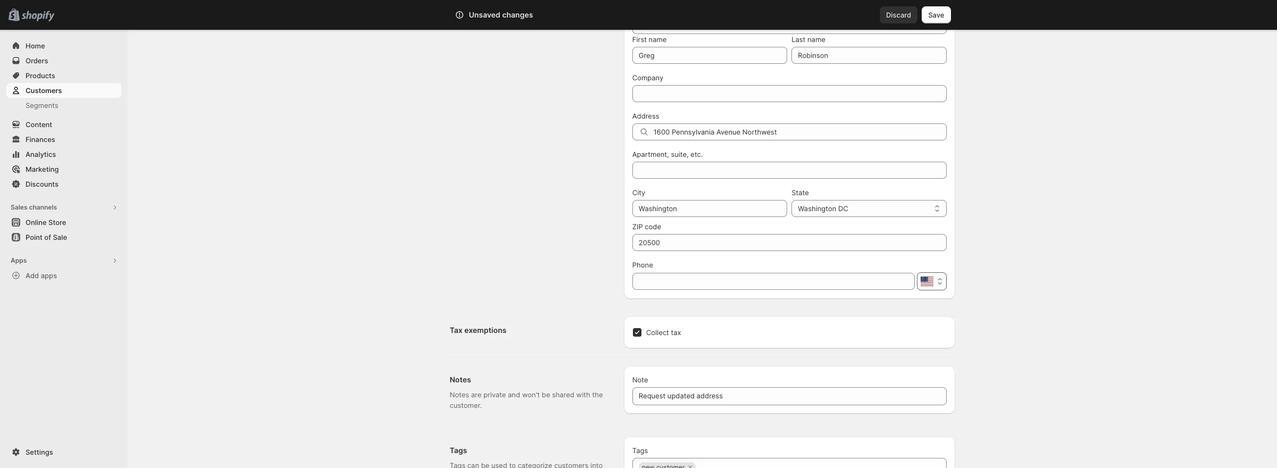 Task type: locate. For each thing, give the bounding box(es) containing it.
notes for notes are private and won't be shared with the customer.
[[450, 391, 469, 399]]

1 vertical spatial of
[[44, 233, 51, 242]]

Phone text field
[[633, 273, 915, 290]]

name down united states
[[649, 35, 667, 44]]

shared
[[552, 391, 575, 399]]

1 horizontal spatial address
[[633, 112, 660, 120]]

0 horizontal spatial tags
[[450, 446, 467, 455]]

be
[[542, 391, 550, 399]]

of
[[519, 20, 526, 29], [44, 233, 51, 242]]

notes are private and won't be shared with the customer.
[[450, 391, 603, 410]]

address up the
[[450, 5, 480, 14]]

point of sale button
[[0, 230, 128, 245]]

state
[[792, 188, 809, 197]]

sales channels button
[[6, 200, 121, 215]]

0 horizontal spatial name
[[649, 35, 667, 44]]

notes
[[450, 375, 471, 384], [450, 391, 469, 399]]

the
[[592, 391, 603, 399]]

0 vertical spatial of
[[519, 20, 526, 29]]

1 vertical spatial notes
[[450, 391, 469, 399]]

Company text field
[[633, 85, 947, 102]]

united
[[639, 21, 661, 30]]

apps button
[[6, 253, 121, 268]]

address
[[491, 20, 517, 29]]

1 notes from the top
[[450, 375, 471, 384]]

address
[[450, 5, 480, 14], [633, 112, 660, 120]]

1 horizontal spatial name
[[808, 35, 826, 44]]

add apps
[[26, 271, 57, 280]]

0 vertical spatial notes
[[450, 375, 471, 384]]

discounts link
[[6, 177, 121, 192]]

suite,
[[671, 150, 689, 159]]

home link
[[6, 38, 121, 53]]

home
[[26, 42, 45, 50]]

last name
[[792, 35, 826, 44]]

note
[[633, 376, 648, 384]]

of down changes
[[519, 20, 526, 29]]

won't
[[522, 391, 540, 399]]

Apartment, suite, etc. text field
[[633, 162, 947, 179]]

first name
[[633, 35, 667, 44]]

First name text field
[[633, 47, 788, 64]]

orders link
[[6, 53, 121, 68]]

discounts
[[26, 180, 59, 188]]

2 notes from the top
[[450, 391, 469, 399]]

products link
[[6, 68, 121, 83]]

of left sale
[[44, 233, 51, 242]]

point of sale
[[26, 233, 67, 242]]

tax exemptions
[[450, 326, 507, 335]]

name right last
[[808, 35, 826, 44]]

sale
[[53, 233, 67, 242]]

0 vertical spatial address
[[450, 5, 480, 14]]

phone
[[633, 261, 653, 269]]

collect
[[646, 328, 669, 337]]

analytics link
[[6, 147, 121, 162]]

address down the company
[[633, 112, 660, 120]]

discard
[[886, 11, 912, 19]]

washington dc
[[798, 204, 849, 213]]

unsaved changes
[[469, 10, 533, 19]]

notes inside notes are private and won't be shared with the customer.
[[450, 391, 469, 399]]

Address text field
[[654, 123, 947, 140]]

this
[[528, 20, 540, 29]]

dc
[[838, 204, 849, 213]]

and
[[508, 391, 520, 399]]

1 name from the left
[[649, 35, 667, 44]]

settings link
[[6, 445, 121, 460]]

0 horizontal spatial of
[[44, 233, 51, 242]]

unsaved
[[469, 10, 501, 19]]

exemptions
[[465, 326, 507, 335]]

marketing link
[[6, 162, 121, 177]]

2 name from the left
[[808, 35, 826, 44]]

of inside button
[[44, 233, 51, 242]]

name for last name
[[808, 35, 826, 44]]

save button
[[922, 6, 951, 23]]

changes
[[502, 10, 533, 19]]

tags
[[450, 446, 467, 455], [633, 446, 648, 455]]

customer
[[542, 20, 573, 29]]

tax
[[671, 328, 681, 337]]

city
[[633, 188, 646, 197]]

etc.
[[691, 150, 703, 159]]

states
[[662, 21, 683, 30]]

City text field
[[633, 200, 788, 217]]

name
[[649, 35, 667, 44], [808, 35, 826, 44]]

tax
[[450, 326, 463, 335]]

united states
[[639, 21, 683, 30]]



Task type: describe. For each thing, give the bounding box(es) containing it.
private
[[484, 391, 506, 399]]

segments link
[[6, 98, 121, 113]]

customers link
[[6, 83, 121, 98]]

products
[[26, 71, 55, 80]]

shopify image
[[21, 11, 54, 22]]

company
[[633, 73, 664, 82]]

online
[[26, 218, 47, 227]]

zip
[[633, 222, 643, 231]]

content
[[26, 120, 52, 129]]

store
[[48, 218, 66, 227]]

finances
[[26, 135, 55, 144]]

code
[[645, 222, 661, 231]]

1 horizontal spatial tags
[[633, 446, 648, 455]]

customer.
[[450, 401, 482, 410]]

zip code
[[633, 222, 661, 231]]

the primary address of this customer
[[450, 20, 573, 29]]

content link
[[6, 117, 121, 132]]

with
[[577, 391, 590, 399]]

finances link
[[6, 132, 121, 147]]

online store
[[26, 218, 66, 227]]

settings
[[26, 448, 53, 457]]

apps
[[11, 256, 27, 264]]

1 horizontal spatial of
[[519, 20, 526, 29]]

0 horizontal spatial address
[[450, 5, 480, 14]]

point
[[26, 233, 43, 242]]

apps
[[41, 271, 57, 280]]

ZIP code text field
[[633, 234, 947, 251]]

are
[[471, 391, 482, 399]]

name for first name
[[649, 35, 667, 44]]

Last name text field
[[792, 47, 947, 64]]

marketing
[[26, 165, 59, 173]]

Note text field
[[633, 387, 947, 405]]

search
[[502, 11, 525, 19]]

customers
[[26, 86, 62, 95]]

discard button
[[880, 6, 918, 23]]

orders
[[26, 56, 48, 65]]

add
[[26, 271, 39, 280]]

apartment, suite, etc.
[[633, 150, 703, 159]]

united states (+1) image
[[921, 277, 933, 286]]

the
[[450, 20, 462, 29]]

channels
[[29, 203, 57, 211]]

washington
[[798, 204, 837, 213]]

search button
[[484, 6, 793, 23]]

notes for notes
[[450, 375, 471, 384]]

collect tax
[[646, 328, 681, 337]]

point of sale link
[[6, 230, 121, 245]]

apartment,
[[633, 150, 669, 159]]

1 vertical spatial address
[[633, 112, 660, 120]]

primary
[[464, 20, 489, 29]]

last
[[792, 35, 806, 44]]

sales
[[11, 203, 27, 211]]

online store button
[[0, 215, 128, 230]]

first
[[633, 35, 647, 44]]

segments
[[26, 101, 58, 110]]

online store link
[[6, 215, 121, 230]]

sales channels
[[11, 203, 57, 211]]

analytics
[[26, 150, 56, 159]]

save
[[929, 11, 945, 19]]

add apps button
[[6, 268, 121, 283]]



Task type: vqa. For each thing, say whether or not it's contained in the screenshot.
text box
no



